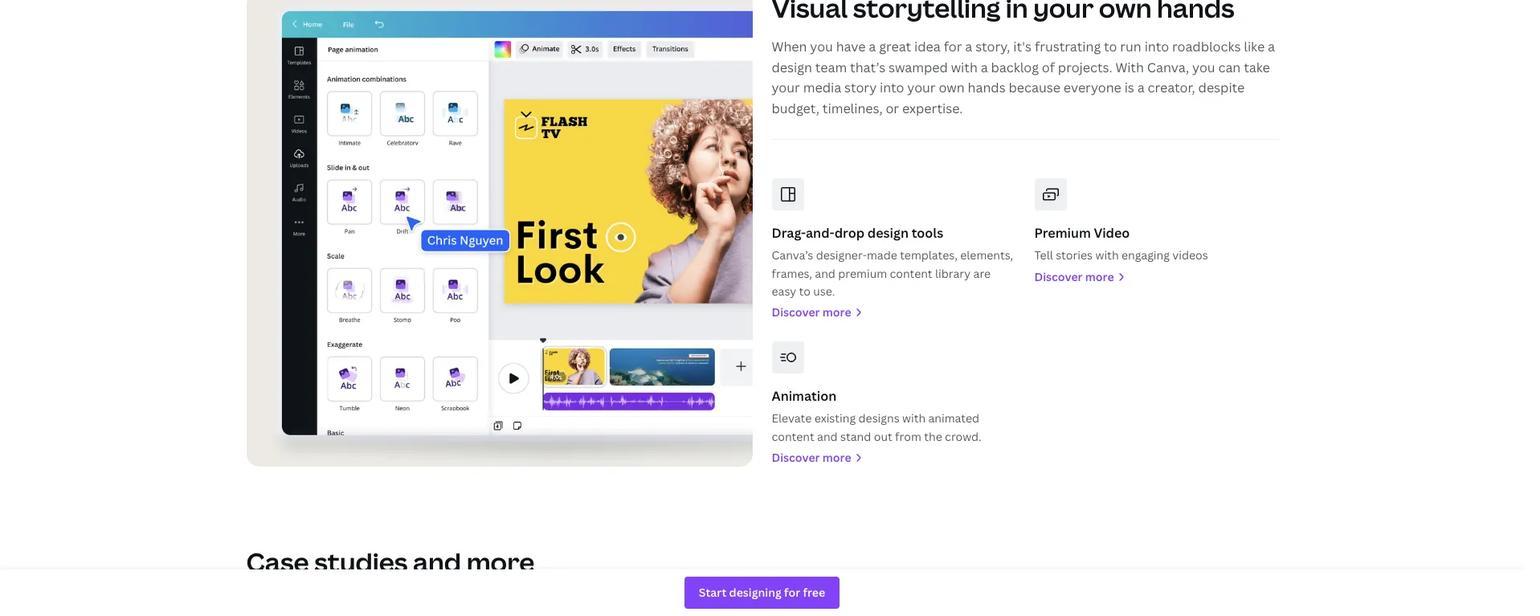 Task type: describe. For each thing, give the bounding box(es) containing it.
a right like
[[1268, 38, 1275, 56]]

videos
[[1173, 248, 1208, 263]]

elements,
[[960, 248, 1013, 263]]

existing
[[815, 411, 856, 426]]

out
[[874, 429, 892, 444]]

tools
[[912, 224, 943, 241]]

for
[[944, 38, 962, 56]]

are
[[973, 266, 991, 281]]

run
[[1120, 38, 1142, 56]]

swamped
[[889, 58, 948, 76]]

animated
[[928, 411, 980, 426]]

discover for existing
[[772, 450, 820, 465]]

with inside the when you have a great idea for a story, it's frustrating to run into roadblocks like a design team that's swamped with a backlog of projects. with canva, you can take your media story into your own hands because everyone is a creator, despite budget, timelines, or expertise.
[[951, 58, 978, 76]]

canva,
[[1147, 58, 1189, 76]]

0 horizontal spatial into
[[880, 79, 904, 97]]

a right for
[[965, 38, 972, 56]]

discover more for tell
[[1035, 269, 1114, 284]]

drag-and-drop design tools canva's designer-made templates, elements, frames, and premium content library are easy to use.
[[772, 224, 1013, 299]]

1 your from the left
[[772, 79, 800, 97]]

templates,
[[900, 248, 958, 263]]

great
[[879, 38, 911, 56]]

and-
[[806, 224, 835, 241]]

it's
[[1013, 38, 1032, 56]]

designs
[[859, 411, 900, 426]]

backlog
[[991, 58, 1039, 76]]

more for stories
[[1085, 269, 1114, 284]]

idea
[[914, 38, 941, 56]]

library
[[935, 266, 971, 281]]

made
[[867, 248, 897, 263]]

of
[[1042, 58, 1055, 76]]

2 your from the left
[[907, 79, 936, 97]]

04 mediapublishing image
[[246, 0, 752, 467]]

projects.
[[1058, 58, 1112, 76]]

1 horizontal spatial into
[[1145, 38, 1169, 56]]

a right is
[[1138, 79, 1145, 97]]

design inside the when you have a great idea for a story, it's frustrating to run into roadblocks like a design team that's swamped with a backlog of projects. with canva, you can take your media story into your own hands because everyone is a creator, despite budget, timelines, or expertise.
[[772, 58, 812, 76]]

more for designs
[[823, 450, 851, 465]]

own
[[939, 79, 965, 97]]

studies
[[314, 545, 408, 580]]

from
[[895, 429, 921, 444]]

premium
[[838, 266, 887, 281]]

with for premium video
[[1096, 248, 1119, 263]]

because
[[1009, 79, 1061, 97]]

roadblocks
[[1172, 38, 1241, 56]]

with for elevate existing designs with animated content and stand out from the crowd.
[[902, 411, 926, 426]]

easy
[[772, 284, 796, 299]]

case studies and more
[[246, 545, 534, 580]]

animation
[[772, 387, 837, 405]]

or
[[886, 100, 899, 117]]

like
[[1244, 38, 1265, 56]]

2 vertical spatial and
[[413, 545, 461, 580]]

premium
[[1035, 224, 1091, 241]]

creator,
[[1148, 79, 1195, 97]]

can
[[1219, 58, 1241, 76]]

story
[[844, 79, 877, 97]]



Task type: vqa. For each thing, say whether or not it's contained in the screenshot.
or
yes



Task type: locate. For each thing, give the bounding box(es) containing it.
1 horizontal spatial to
[[1104, 38, 1117, 56]]

1 vertical spatial you
[[1192, 58, 1215, 76]]

1 horizontal spatial with
[[951, 58, 978, 76]]

stories
[[1056, 248, 1093, 263]]

design up the made
[[868, 224, 909, 241]]

discover
[[1035, 269, 1083, 284], [772, 305, 820, 320], [772, 450, 820, 465]]

0 horizontal spatial to
[[799, 284, 811, 299]]

use.
[[813, 284, 835, 299]]

0 vertical spatial discover more
[[1035, 269, 1114, 284]]

1 vertical spatial into
[[880, 79, 904, 97]]

with
[[951, 58, 978, 76], [1096, 248, 1119, 263], [902, 411, 926, 426]]

more
[[1085, 269, 1114, 284], [823, 305, 851, 320], [823, 450, 851, 465], [467, 545, 534, 580]]

you
[[810, 38, 833, 56], [1192, 58, 1215, 76]]

1 horizontal spatial your
[[907, 79, 936, 97]]

and right studies
[[413, 545, 461, 580]]

and up use.
[[815, 266, 836, 281]]

drop
[[835, 224, 865, 241]]

discover more link for designs
[[772, 449, 1015, 467]]

1 horizontal spatial you
[[1192, 58, 1215, 76]]

discover more link for stories
[[1035, 268, 1278, 286]]

2 horizontal spatial with
[[1096, 248, 1119, 263]]

team
[[815, 58, 847, 76]]

media
[[803, 79, 841, 97]]

with down for
[[951, 58, 978, 76]]

expertise.
[[902, 100, 963, 117]]

discover for tell
[[1035, 269, 1083, 284]]

video
[[1094, 224, 1130, 241]]

with up from
[[902, 411, 926, 426]]

story,
[[976, 38, 1010, 56]]

0 horizontal spatial you
[[810, 38, 833, 56]]

hands
[[968, 79, 1006, 97]]

content
[[890, 266, 933, 281], [772, 429, 815, 444]]

premium video tell stories with engaging videos
[[1035, 224, 1208, 263]]

discover for drop
[[772, 305, 820, 320]]

your down the swamped
[[907, 79, 936, 97]]

you up team
[[810, 38, 833, 56]]

everyone
[[1064, 79, 1122, 97]]

discover more
[[1035, 269, 1114, 284], [772, 305, 851, 320], [772, 450, 851, 465]]

content down templates,
[[890, 266, 933, 281]]

to left run
[[1104, 38, 1117, 56]]

1 vertical spatial discover more link
[[772, 304, 1015, 322]]

discover more down stories
[[1035, 269, 1114, 284]]

1 vertical spatial content
[[772, 429, 815, 444]]

into up canva,
[[1145, 38, 1169, 56]]

frustrating
[[1035, 38, 1101, 56]]

your
[[772, 79, 800, 97], [907, 79, 936, 97]]

discover more down elevate
[[772, 450, 851, 465]]

0 horizontal spatial design
[[772, 58, 812, 76]]

discover more for drop
[[772, 305, 851, 320]]

0 vertical spatial content
[[890, 266, 933, 281]]

case
[[246, 545, 309, 580]]

1 vertical spatial and
[[817, 429, 838, 444]]

discover down elevate
[[772, 450, 820, 465]]

0 horizontal spatial content
[[772, 429, 815, 444]]

1 vertical spatial discover more
[[772, 305, 851, 320]]

a up that's
[[869, 38, 876, 56]]

0 vertical spatial into
[[1145, 38, 1169, 56]]

the
[[924, 429, 942, 444]]

elevate
[[772, 411, 812, 426]]

discover more down use.
[[772, 305, 851, 320]]

2 vertical spatial with
[[902, 411, 926, 426]]

discover more link down premium
[[772, 304, 1015, 322]]

1 vertical spatial with
[[1096, 248, 1119, 263]]

designer-
[[816, 248, 867, 263]]

0 vertical spatial you
[[810, 38, 833, 56]]

and inside drag-and-drop design tools canva's designer-made templates, elements, frames, and premium content library are easy to use.
[[815, 266, 836, 281]]

discover down easy
[[772, 305, 820, 320]]

to left use.
[[799, 284, 811, 299]]

into up or
[[880, 79, 904, 97]]

0 vertical spatial and
[[815, 266, 836, 281]]

despite
[[1199, 79, 1245, 97]]

discover more for existing
[[772, 450, 851, 465]]

with
[[1116, 58, 1144, 76]]

to
[[1104, 38, 1117, 56], [799, 284, 811, 299]]

crowd.
[[945, 429, 982, 444]]

engaging
[[1122, 248, 1170, 263]]

content down elevate
[[772, 429, 815, 444]]

and
[[815, 266, 836, 281], [817, 429, 838, 444], [413, 545, 461, 580]]

a up hands
[[981, 58, 988, 76]]

2 vertical spatial discover more link
[[772, 449, 1015, 467]]

that's
[[850, 58, 886, 76]]

stand
[[840, 429, 871, 444]]

and down 'existing'
[[817, 429, 838, 444]]

with down video
[[1096, 248, 1119, 263]]

design inside drag-and-drop design tools canva's designer-made templates, elements, frames, and premium content library are easy to use.
[[868, 224, 909, 241]]

a
[[869, 38, 876, 56], [965, 38, 972, 56], [1268, 38, 1275, 56], [981, 58, 988, 76], [1138, 79, 1145, 97]]

with inside animation elevate existing designs with animated content and stand out from the crowd.
[[902, 411, 926, 426]]

budget,
[[772, 100, 820, 117]]

frames,
[[772, 266, 812, 281]]

take
[[1244, 58, 1270, 76]]

design
[[772, 58, 812, 76], [868, 224, 909, 241]]

and inside animation elevate existing designs with animated content and stand out from the crowd.
[[817, 429, 838, 444]]

canva's
[[772, 248, 813, 263]]

0 vertical spatial design
[[772, 58, 812, 76]]

is
[[1125, 79, 1134, 97]]

have
[[836, 38, 866, 56]]

discover more link
[[1035, 268, 1278, 286], [772, 304, 1015, 322], [772, 449, 1015, 467]]

when you have a great idea for a story, it's frustrating to run into roadblocks like a design team that's swamped with a backlog of projects. with canva, you can take your media story into your own hands because everyone is a creator, despite budget, timelines, or expertise.
[[772, 38, 1275, 117]]

content inside drag-and-drop design tools canva's designer-made templates, elements, frames, and premium content library are easy to use.
[[890, 266, 933, 281]]

0 horizontal spatial your
[[772, 79, 800, 97]]

discover more link for design
[[772, 304, 1015, 322]]

to inside drag-and-drop design tools canva's designer-made templates, elements, frames, and premium content library are easy to use.
[[799, 284, 811, 299]]

1 vertical spatial design
[[868, 224, 909, 241]]

1 vertical spatial to
[[799, 284, 811, 299]]

2 vertical spatial discover more
[[772, 450, 851, 465]]

1 horizontal spatial design
[[868, 224, 909, 241]]

when
[[772, 38, 807, 56]]

2 vertical spatial discover
[[772, 450, 820, 465]]

discover more link down the out
[[772, 449, 1015, 467]]

timelines,
[[823, 100, 883, 117]]

1 vertical spatial discover
[[772, 305, 820, 320]]

with inside premium video tell stories with engaging videos
[[1096, 248, 1119, 263]]

discover more link down engaging
[[1035, 268, 1278, 286]]

more for design
[[823, 305, 851, 320]]

design down when
[[772, 58, 812, 76]]

0 horizontal spatial with
[[902, 411, 926, 426]]

animation elevate existing designs with animated content and stand out from the crowd.
[[772, 387, 982, 444]]

0 vertical spatial discover
[[1035, 269, 1083, 284]]

0 vertical spatial discover more link
[[1035, 268, 1278, 286]]

your up budget,
[[772, 79, 800, 97]]

drag-
[[772, 224, 806, 241]]

you down roadblocks
[[1192, 58, 1215, 76]]

content inside animation elevate existing designs with animated content and stand out from the crowd.
[[772, 429, 815, 444]]

tell
[[1035, 248, 1053, 263]]

discover down tell
[[1035, 269, 1083, 284]]

into
[[1145, 38, 1169, 56], [880, 79, 904, 97]]

0 vertical spatial with
[[951, 58, 978, 76]]

0 vertical spatial to
[[1104, 38, 1117, 56]]

1 horizontal spatial content
[[890, 266, 933, 281]]

to inside the when you have a great idea for a story, it's frustrating to run into roadblocks like a design team that's swamped with a backlog of projects. with canva, you can take your media story into your own hands because everyone is a creator, despite budget, timelines, or expertise.
[[1104, 38, 1117, 56]]



